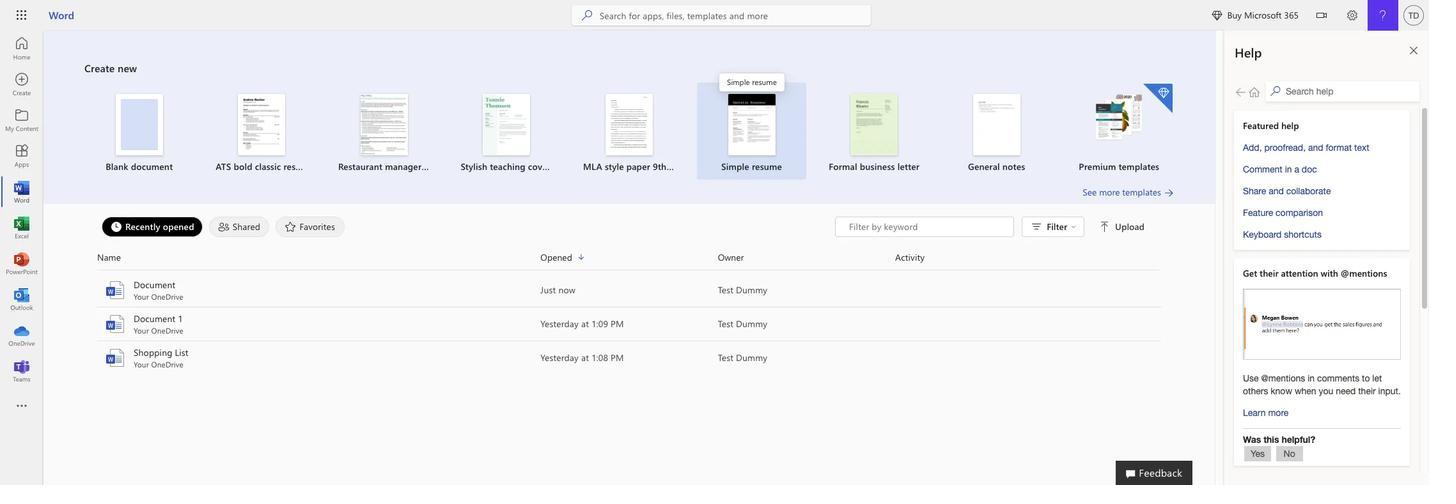 Task type: vqa. For each thing, say whether or not it's contained in the screenshot.
Help on the top right of page
yes



Task type: locate. For each thing, give the bounding box(es) containing it.
outlook image
[[15, 293, 28, 306]]

1 vertical spatial onedrive
[[151, 325, 184, 336]]

resume down the simple resume image
[[752, 161, 782, 173]]

restaurant manager resume element
[[331, 94, 454, 173]]

simple resume up the simple resume image
[[727, 77, 777, 87]]

templates right more
[[1122, 186, 1161, 198]]

shared element
[[209, 217, 270, 237]]

2 yesterday from the top
[[541, 352, 579, 364]]

word image down word image
[[105, 314, 125, 334]]

onedrive image
[[15, 329, 28, 341]]

document left 1
[[134, 313, 175, 325]]

resume up the simple resume image
[[752, 77, 777, 87]]

your for shopping list
[[134, 359, 149, 370]]

2 onedrive from the top
[[151, 325, 184, 336]]

tab list containing recently opened
[[98, 217, 835, 237]]

simple
[[727, 77, 750, 87], [721, 161, 749, 173]]

0 vertical spatial pm
[[611, 318, 624, 330]]

document for 1
[[134, 313, 175, 325]]

formal business letter element
[[821, 94, 928, 173]]

td
[[1409, 11, 1419, 20]]

1 vertical spatial yesterday
[[541, 352, 579, 364]]

filter
[[1047, 221, 1067, 233]]

0 vertical spatial simple
[[727, 77, 750, 87]]

stylish teaching cover letter image
[[483, 94, 530, 155]]

your for document 1
[[134, 325, 149, 336]]

1 vertical spatial word image
[[105, 314, 125, 334]]

excel image
[[15, 221, 28, 234]]

2 vertical spatial test dummy
[[718, 352, 768, 364]]

your right word image
[[134, 292, 149, 302]]

1 test from the top
[[718, 284, 734, 296]]

2 vertical spatial your
[[134, 359, 149, 370]]

0 vertical spatial test
[[718, 284, 734, 296]]

stylish teaching cover letter
[[461, 161, 575, 173]]

document
[[134, 279, 175, 291], [134, 313, 175, 325]]

2 test from the top
[[718, 318, 734, 330]]

2 test dummy from the top
[[718, 318, 768, 330]]

simple down the simple resume image
[[721, 161, 749, 173]]

1 dummy from the top
[[736, 284, 768, 296]]

document inside document 1 your onedrive
[[134, 313, 175, 325]]

2 at from the top
[[581, 352, 589, 364]]

1 vertical spatial document
[[134, 313, 175, 325]]

1:09
[[591, 318, 608, 330]]

0 vertical spatial onedrive
[[151, 292, 184, 302]]

row
[[97, 250, 1161, 270]]

0 vertical spatial your
[[134, 292, 149, 302]]

blank
[[106, 161, 128, 173]]

simple resume image
[[728, 94, 775, 155]]

favorites tab
[[273, 217, 348, 237]]

word image
[[15, 185, 28, 198], [105, 314, 125, 334], [105, 348, 125, 368]]

3 test dummy from the top
[[718, 352, 768, 364]]

2 letter from the left
[[898, 161, 920, 173]]

document 1 your onedrive
[[134, 313, 184, 336]]

general notes
[[968, 161, 1025, 173]]

cover
[[528, 161, 551, 173]]

test
[[718, 284, 734, 296], [718, 318, 734, 330], [718, 352, 734, 364]]

1 onedrive from the top
[[151, 292, 184, 302]]

1 vertical spatial dummy
[[736, 318, 768, 330]]

create image
[[15, 78, 28, 91]]

templates inside button
[[1122, 186, 1161, 198]]

0 vertical spatial yesterday
[[541, 318, 579, 330]]

1 vertical spatial simple resume
[[721, 161, 782, 173]]

paper
[[627, 161, 650, 173]]

None search field
[[571, 5, 871, 26]]

3 dummy from the top
[[736, 352, 768, 364]]

premium templates diamond image
[[1143, 84, 1173, 113]]

your
[[134, 292, 149, 302], [134, 325, 149, 336], [134, 359, 149, 370]]

classic
[[255, 161, 281, 173]]

3 test from the top
[[718, 352, 734, 364]]

0 vertical spatial simple resume
[[727, 77, 777, 87]]

recently
[[125, 220, 160, 232]]

2 dummy from the top
[[736, 318, 768, 330]]

list containing blank document
[[84, 82, 1174, 186]]

yesterday down just now
[[541, 318, 579, 330]]

shopping list your onedrive
[[134, 347, 188, 370]]

restaurant manager resume
[[338, 161, 454, 173]]

filter 
[[1047, 221, 1076, 233]]

feedback
[[1139, 466, 1182, 480]]

1 vertical spatial templates
[[1122, 186, 1161, 198]]

premium templates element
[[1066, 84, 1173, 173]]

document up document 1 your onedrive
[[134, 279, 175, 291]]

pm
[[611, 318, 624, 330], [611, 352, 624, 364]]

onedrive inside document 1 your onedrive
[[151, 325, 184, 336]]

letter right cover
[[553, 161, 575, 173]]

create new
[[84, 61, 137, 75]]

simple inside list
[[721, 161, 749, 173]]

1 test dummy from the top
[[718, 284, 768, 296]]

blank document element
[[86, 94, 193, 173]]

simple resume
[[727, 77, 777, 87], [721, 161, 782, 173]]

2 your from the top
[[134, 325, 149, 336]]

simple up the simple resume image
[[727, 77, 750, 87]]

0 vertical spatial dummy
[[736, 284, 768, 296]]

word image
[[105, 280, 125, 301]]

your inside "shopping list your onedrive"
[[134, 359, 149, 370]]

1 yesterday from the top
[[541, 318, 579, 330]]

0 vertical spatial test dummy
[[718, 284, 768, 296]]

formal business letter
[[829, 161, 920, 173]]

1
[[178, 313, 183, 325]]

letter inside formal business letter element
[[898, 161, 920, 173]]

mla style paper 9th edition image
[[606, 94, 653, 155]]

letter right business
[[898, 161, 920, 173]]

templates
[[1119, 161, 1159, 173], [1122, 186, 1161, 198]]

manager
[[385, 161, 422, 173]]

mla style paper 9th edition element
[[576, 94, 698, 173]]

onedrive down 1
[[151, 325, 184, 336]]

letter
[[553, 161, 575, 173], [898, 161, 920, 173]]

simple resume element
[[698, 94, 805, 173]]

word
[[49, 8, 74, 22]]

yesterday
[[541, 318, 579, 330], [541, 352, 579, 364]]

simple resume inside list
[[721, 161, 782, 173]]

create
[[84, 61, 115, 75]]

resume inside tooltip
[[752, 77, 777, 87]]

word image inside name document 1 cell
[[105, 314, 125, 334]]

1 your from the top
[[134, 292, 149, 302]]

2 document from the top
[[134, 313, 175, 325]]

1 letter from the left
[[553, 161, 575, 173]]

1 vertical spatial your
[[134, 325, 149, 336]]

name
[[97, 251, 121, 263]]

opened
[[541, 251, 572, 263]]

see more templates
[[1083, 186, 1161, 198]]

your inside document 1 your onedrive
[[134, 325, 149, 336]]

create new main content
[[43, 31, 1215, 375]]

1 vertical spatial pm
[[611, 352, 624, 364]]

1 vertical spatial test dummy
[[718, 318, 768, 330]]

list
[[84, 82, 1174, 186]]

yesterday left 1:08
[[541, 352, 579, 364]]

your up shopping
[[134, 325, 149, 336]]

pm right 1:09
[[611, 318, 624, 330]]

test dummy
[[718, 284, 768, 296], [718, 318, 768, 330], [718, 352, 768, 364]]

simple resume down the simple resume image
[[721, 161, 782, 173]]

3 your from the top
[[134, 359, 149, 370]]

yesterday for yesterday at 1:09 pm
[[541, 318, 579, 330]]

0 vertical spatial document
[[134, 279, 175, 291]]

onedrive down the list on the left bottom
[[151, 359, 184, 370]]

opened
[[163, 220, 194, 232]]

dummy
[[736, 284, 768, 296], [736, 318, 768, 330], [736, 352, 768, 364]]

pm right 1:08
[[611, 352, 624, 364]]

now
[[558, 284, 576, 296]]

2 vertical spatial dummy
[[736, 352, 768, 364]]

edition
[[669, 161, 698, 173]]

onedrive for document
[[151, 325, 184, 336]]

word image up excel icon
[[15, 185, 28, 198]]

at left 1:08
[[581, 352, 589, 364]]

resume left stylish
[[424, 161, 454, 173]]

1 document from the top
[[134, 279, 175, 291]]

document
[[131, 161, 173, 173]]

0 vertical spatial at
[[581, 318, 589, 330]]

just
[[541, 284, 556, 296]]

at
[[581, 318, 589, 330], [581, 352, 589, 364]]

shared
[[233, 220, 260, 232]]

test for 1:09
[[718, 318, 734, 330]]

1 pm from the top
[[611, 318, 624, 330]]

bold
[[234, 161, 252, 173]]

navigation
[[0, 31, 43, 389]]

your down shopping
[[134, 359, 149, 370]]

row containing name
[[97, 250, 1161, 270]]

0 vertical spatial templates
[[1119, 161, 1159, 173]]

restaurant manager resume image
[[361, 94, 408, 155]]

onedrive
[[151, 292, 184, 302], [151, 325, 184, 336], [151, 359, 184, 370]]

 buy microsoft 365
[[1212, 9, 1299, 21]]

name button
[[97, 250, 541, 265]]

0 horizontal spatial letter
[[553, 161, 575, 173]]

2 vertical spatial onedrive
[[151, 359, 184, 370]]

tab list
[[98, 217, 835, 237]]

feedback button
[[1116, 461, 1193, 485]]

1 horizontal spatial letter
[[898, 161, 920, 173]]

document for your
[[134, 279, 175, 291]]

2 pm from the top
[[611, 352, 624, 364]]

document inside document your onedrive
[[134, 279, 175, 291]]

yesterday at 1:09 pm
[[541, 318, 624, 330]]

2 vertical spatial test
[[718, 352, 734, 364]]


[[1212, 10, 1222, 20]]

Search box. Suggestions appear as you type. search field
[[600, 5, 871, 26]]

onedrive inside "shopping list your onedrive"
[[151, 359, 184, 370]]

1 help region from the left
[[1186, 31, 1429, 485]]

1 vertical spatial test
[[718, 318, 734, 330]]

word image left shopping
[[105, 348, 125, 368]]

ats bold classic resume element
[[208, 94, 315, 173]]

dummy for 1:09
[[736, 318, 768, 330]]

1 vertical spatial at
[[581, 352, 589, 364]]

ats bold classic resume
[[216, 161, 314, 173]]

3 onedrive from the top
[[151, 359, 184, 370]]

formal business letter image
[[851, 94, 898, 155]]

help region
[[1186, 31, 1429, 485], [1225, 31, 1429, 485]]

9th
[[653, 161, 667, 173]]

at left 1:09
[[581, 318, 589, 330]]

resume
[[752, 77, 777, 87], [284, 161, 314, 173], [424, 161, 454, 173], [752, 161, 782, 173]]

letter inside stylish teaching cover letter element
[[553, 161, 575, 173]]

1 vertical spatial simple
[[721, 161, 749, 173]]

onedrive up 1
[[151, 292, 184, 302]]

recently opened element
[[102, 217, 203, 237]]

word image inside name shopping list cell
[[105, 348, 125, 368]]

1 at from the top
[[581, 318, 589, 330]]

2 vertical spatial word image
[[105, 348, 125, 368]]

templates up see more templates button
[[1119, 161, 1159, 173]]

general notes image
[[973, 94, 1020, 155]]



Task type: describe. For each thing, give the bounding box(es) containing it.
shopping
[[134, 347, 172, 359]]

name document 1 cell
[[97, 313, 541, 336]]

name shopping list cell
[[97, 347, 541, 370]]

teams image
[[15, 364, 28, 377]]

new
[[118, 61, 137, 75]]

general notes element
[[943, 94, 1050, 173]]

word image for document
[[105, 314, 125, 334]]

resume right classic
[[284, 161, 314, 173]]

view more apps image
[[15, 400, 28, 413]]

onedrive for shopping
[[151, 359, 184, 370]]

teaching
[[490, 161, 526, 173]]

 upload
[[1100, 221, 1145, 233]]

test dummy for 1:08
[[718, 352, 768, 364]]

my content image
[[15, 114, 28, 127]]

premium templates
[[1079, 161, 1159, 173]]


[[1100, 222, 1110, 232]]

none search field inside word banner
[[571, 5, 871, 26]]

notes
[[1003, 161, 1025, 173]]

recently opened tab
[[98, 217, 206, 237]]

test for 1:08
[[718, 352, 734, 364]]

word banner
[[0, 0, 1429, 33]]

ats bold classic resume image
[[238, 94, 285, 155]]

more
[[1099, 186, 1120, 198]]

see more templates button
[[1083, 186, 1174, 199]]

stylish teaching cover letter element
[[453, 94, 575, 173]]

microsoft
[[1244, 9, 1282, 21]]

365
[[1284, 9, 1299, 21]]

favorites element
[[276, 217, 345, 237]]

list inside the create new main content
[[84, 82, 1174, 186]]

td button
[[1399, 0, 1429, 31]]

buy
[[1227, 9, 1242, 21]]

Filter by keyword text field
[[848, 221, 1007, 233]]

name document cell
[[97, 279, 541, 302]]

restaurant
[[338, 161, 383, 173]]

simple resume tooltip
[[719, 74, 785, 91]]

help
[[1235, 43, 1262, 61]]

onedrive inside document your onedrive
[[151, 292, 184, 302]]

blank document
[[106, 161, 173, 173]]

1:08
[[591, 352, 608, 364]]

row inside the create new main content
[[97, 250, 1161, 270]]

0 vertical spatial word image
[[15, 185, 28, 198]]

powerpoint image
[[15, 257, 28, 270]]

ats
[[216, 161, 231, 173]]

owner
[[718, 251, 744, 263]]

templates inside list
[[1119, 161, 1159, 173]]

list
[[175, 347, 188, 359]]

simple resume inside tooltip
[[727, 77, 777, 87]]

 button
[[1306, 0, 1337, 33]]

yesterday for yesterday at 1:08 pm
[[541, 352, 579, 364]]

general
[[968, 161, 1000, 173]]

mla style paper 9th edition
[[583, 161, 698, 173]]

opened button
[[541, 250, 718, 265]]

mla
[[583, 161, 602, 173]]

business
[[860, 161, 895, 173]]

displaying 3 out of 5 files. status
[[835, 217, 1147, 237]]

dummy for 1:08
[[736, 352, 768, 364]]


[[1071, 224, 1076, 230]]

just now
[[541, 284, 576, 296]]

see
[[1083, 186, 1097, 198]]

at for 1:08
[[581, 352, 589, 364]]

style
[[605, 161, 624, 173]]

tab list inside the create new main content
[[98, 217, 835, 237]]

2 help region from the left
[[1225, 31, 1429, 485]]

owner button
[[718, 250, 895, 265]]

home image
[[15, 42, 28, 55]]

stylish
[[461, 161, 487, 173]]

activity
[[895, 251, 925, 263]]

pm for yesterday at 1:08 pm
[[611, 352, 624, 364]]

at for 1:09
[[581, 318, 589, 330]]

apps image
[[15, 150, 28, 162]]

simple inside tooltip
[[727, 77, 750, 87]]

yesterday at 1:08 pm
[[541, 352, 624, 364]]


[[1317, 10, 1327, 20]]

recently opened
[[125, 220, 194, 232]]

shared tab
[[206, 217, 273, 237]]

document your onedrive
[[134, 279, 184, 302]]

premium templates image
[[1096, 94, 1143, 141]]

pm for yesterday at 1:09 pm
[[611, 318, 624, 330]]

activity, column 4 of 4 column header
[[895, 250, 1161, 265]]

premium
[[1079, 161, 1116, 173]]

upload
[[1115, 221, 1145, 233]]

formal
[[829, 161, 857, 173]]

word image for shopping
[[105, 348, 125, 368]]

test dummy for 1:09
[[718, 318, 768, 330]]

your inside document your onedrive
[[134, 292, 149, 302]]

favorites
[[300, 220, 335, 232]]



